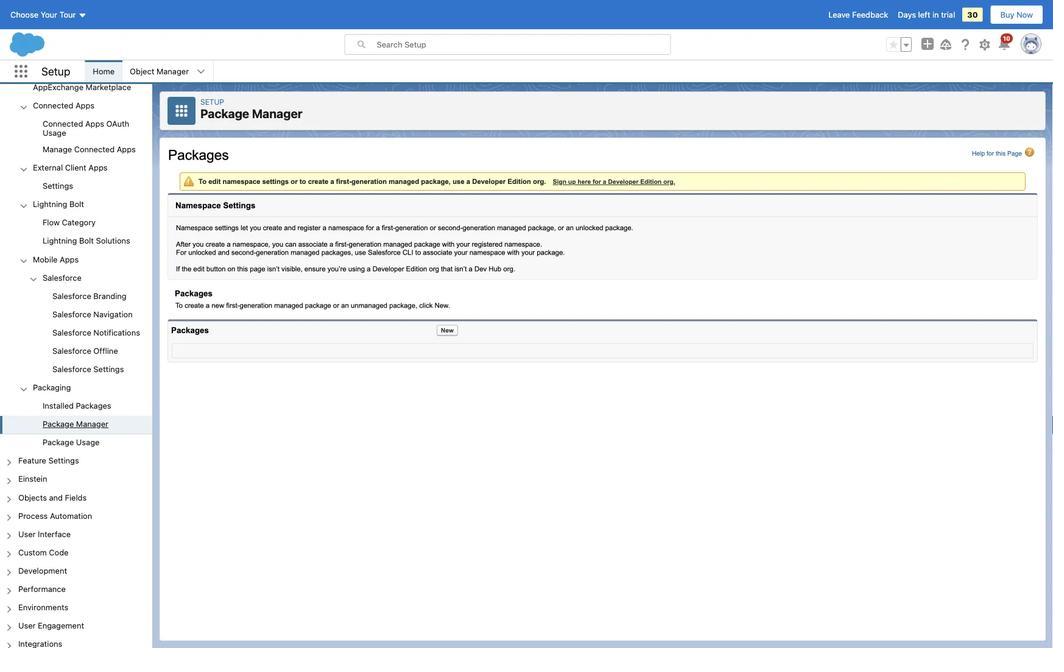 Task type: locate. For each thing, give the bounding box(es) containing it.
package down setup link
[[200, 106, 249, 121]]

user engagement
[[18, 621, 84, 630]]

bolt for lightning bolt solutions
[[79, 236, 94, 245]]

2 horizontal spatial manager
[[252, 106, 303, 121]]

10 button
[[997, 34, 1013, 52]]

installed packages
[[43, 401, 111, 410]]

settings for salesforce settings
[[93, 365, 124, 374]]

package down installed
[[43, 419, 74, 429]]

1 vertical spatial bolt
[[79, 236, 94, 245]]

setup
[[41, 65, 70, 78], [200, 97, 224, 106]]

package up feature settings
[[43, 438, 74, 447]]

package inside tree item
[[43, 419, 74, 429]]

salesforce navigation link
[[52, 310, 133, 321]]

package for package usage
[[43, 438, 74, 447]]

salesforce for salesforce settings
[[52, 365, 91, 374]]

group for salesforce
[[0, 288, 152, 379]]

1 vertical spatial usage
[[76, 438, 100, 447]]

connected
[[33, 101, 73, 110], [43, 119, 83, 128], [74, 145, 115, 154]]

connected down connected apps link
[[43, 119, 83, 128]]

development link
[[18, 566, 67, 577]]

appexchange marketplace
[[33, 82, 131, 91]]

1 horizontal spatial setup
[[200, 97, 224, 106]]

user
[[18, 529, 36, 539], [18, 621, 36, 630]]

setup package manager
[[200, 97, 303, 121]]

bolt up category in the top left of the page
[[70, 200, 84, 209]]

salesforce down salesforce offline link
[[52, 365, 91, 374]]

flow
[[43, 218, 60, 227]]

fields
[[65, 493, 87, 502]]

bolt inside lightning bolt solutions 'link'
[[79, 236, 94, 245]]

0 horizontal spatial setup
[[41, 65, 70, 78]]

buy
[[1001, 10, 1015, 19]]

setup for setup package manager
[[200, 97, 224, 106]]

packages
[[76, 401, 111, 410]]

manager for object manager
[[157, 67, 189, 76]]

0 vertical spatial manager
[[157, 67, 189, 76]]

package manager tree item
[[0, 416, 152, 434]]

settings down offline
[[93, 365, 124, 374]]

group
[[886, 37, 912, 52], [0, 60, 152, 452], [0, 115, 152, 159], [0, 214, 152, 251], [0, 288, 152, 379], [0, 398, 152, 452]]

left
[[919, 10, 931, 19]]

solutions
[[96, 236, 130, 245]]

apps down manage connected apps link
[[89, 163, 108, 172]]

object
[[130, 67, 154, 76]]

manage connected apps
[[43, 145, 136, 154]]

user inside user interface link
[[18, 529, 36, 539]]

2 user from the top
[[18, 621, 36, 630]]

2 vertical spatial package
[[43, 438, 74, 447]]

usage up manage
[[43, 128, 66, 137]]

salesforce tree item
[[0, 269, 152, 379]]

lightning bolt solutions
[[43, 236, 130, 245]]

apps inside connected apps oauth usage
[[85, 119, 104, 128]]

setup inside 'setup package manager'
[[200, 97, 224, 106]]

salesforce up salesforce settings
[[52, 346, 91, 355]]

environments link
[[18, 603, 68, 614]]

salesforce navigation
[[52, 310, 133, 319]]

salesforce link
[[43, 273, 82, 284]]

package manager link
[[43, 419, 108, 430]]

connected down the appexchange
[[33, 101, 73, 110]]

0 vertical spatial package
[[200, 106, 249, 121]]

0 horizontal spatial usage
[[43, 128, 66, 137]]

1 vertical spatial connected
[[43, 119, 83, 128]]

salesforce inside 'link'
[[52, 310, 91, 319]]

salesforce offline link
[[52, 346, 118, 357]]

0 vertical spatial usage
[[43, 128, 66, 137]]

external client apps
[[33, 163, 108, 172]]

external client apps tree item
[[0, 159, 152, 196]]

choose your tour button
[[10, 5, 87, 24]]

user inside the "user engagement" link
[[18, 621, 36, 630]]

connected for connected apps oauth usage
[[43, 119, 83, 128]]

user down environments link
[[18, 621, 36, 630]]

navigation
[[93, 310, 133, 319]]

lightning inside 'link'
[[43, 236, 77, 245]]

group containing appexchange marketplace
[[0, 60, 152, 452]]

salesforce branding
[[52, 291, 127, 300]]

usage
[[43, 128, 66, 137], [76, 438, 100, 447]]

appexchange marketplace link
[[33, 82, 131, 93]]

apps up the salesforce 'link'
[[60, 255, 79, 264]]

group for lightning bolt
[[0, 214, 152, 251]]

salesforce down mobile apps link
[[43, 273, 82, 282]]

1 vertical spatial manager
[[252, 106, 303, 121]]

appexchange
[[33, 82, 84, 91]]

flow category
[[43, 218, 96, 227]]

salesforce down "salesforce branding" link
[[52, 310, 91, 319]]

bolt
[[70, 200, 84, 209], [79, 236, 94, 245]]

manager for package manager
[[76, 419, 108, 429]]

days left in trial
[[898, 10, 955, 19]]

1 horizontal spatial usage
[[76, 438, 100, 447]]

bolt down category in the top left of the page
[[79, 236, 94, 245]]

settings inside "link"
[[93, 365, 124, 374]]

0 vertical spatial user
[[18, 529, 36, 539]]

0 vertical spatial setup
[[41, 65, 70, 78]]

packaging
[[33, 383, 71, 392]]

package usage
[[43, 438, 100, 447]]

feature settings link
[[18, 456, 79, 467]]

salesforce down the salesforce 'link'
[[52, 291, 91, 300]]

1 vertical spatial user
[[18, 621, 36, 630]]

package manager
[[43, 419, 108, 429]]

user up the 'custom'
[[18, 529, 36, 539]]

usage inside connected apps oauth usage
[[43, 128, 66, 137]]

settings up lightning bolt
[[43, 181, 73, 190]]

apps
[[75, 101, 94, 110], [85, 119, 104, 128], [117, 145, 136, 154], [89, 163, 108, 172], [60, 255, 79, 264]]

apps down the appexchange marketplace link at the top left of the page
[[75, 101, 94, 110]]

connected apps link
[[33, 101, 94, 112]]

object manager
[[130, 67, 189, 76]]

choose
[[10, 10, 38, 19]]

marketplace
[[86, 82, 131, 91]]

tour
[[59, 10, 76, 19]]

apps left oauth
[[85, 119, 104, 128]]

salesforce settings link
[[52, 365, 124, 376]]

custom code link
[[18, 548, 69, 559]]

lightning up mobile apps
[[43, 236, 77, 245]]

mobile
[[33, 255, 58, 264]]

group containing installed packages
[[0, 398, 152, 452]]

lightning
[[33, 200, 67, 209], [43, 236, 77, 245]]

0 horizontal spatial manager
[[76, 419, 108, 429]]

bolt inside lightning bolt link
[[70, 200, 84, 209]]

manager
[[157, 67, 189, 76], [252, 106, 303, 121], [76, 419, 108, 429]]

1 vertical spatial setup
[[200, 97, 224, 106]]

1 horizontal spatial manager
[[157, 67, 189, 76]]

1 user from the top
[[18, 529, 36, 539]]

setup for setup
[[41, 65, 70, 78]]

custom code
[[18, 548, 69, 557]]

salesforce
[[43, 273, 82, 282], [52, 291, 91, 300], [52, 310, 91, 319], [52, 328, 91, 337], [52, 346, 91, 355], [52, 365, 91, 374]]

apps for connected apps
[[75, 101, 94, 110]]

0 vertical spatial lightning
[[33, 200, 67, 209]]

1 vertical spatial package
[[43, 419, 74, 429]]

settings down the package usage link at bottom
[[48, 456, 79, 465]]

1 vertical spatial lightning
[[43, 236, 77, 245]]

group containing flow category
[[0, 214, 152, 251]]

30
[[968, 10, 978, 19]]

group containing salesforce branding
[[0, 288, 152, 379]]

0 vertical spatial bolt
[[70, 200, 84, 209]]

2 vertical spatial settings
[[48, 456, 79, 465]]

salesforce inside "link"
[[52, 365, 91, 374]]

automation
[[50, 511, 92, 520]]

Search Setup text field
[[377, 35, 671, 54]]

mobile apps
[[33, 255, 79, 264]]

connected down connected apps oauth usage link
[[74, 145, 115, 154]]

process
[[18, 511, 48, 520]]

connected inside connected apps oauth usage
[[43, 119, 83, 128]]

salesforce up salesforce offline
[[52, 328, 91, 337]]

settings
[[43, 181, 73, 190], [93, 365, 124, 374], [48, 456, 79, 465]]

2 vertical spatial manager
[[76, 419, 108, 429]]

lightning up flow
[[33, 200, 67, 209]]

salesforce for salesforce offline
[[52, 346, 91, 355]]

0 vertical spatial settings
[[43, 181, 73, 190]]

1 vertical spatial settings
[[93, 365, 124, 374]]

settings link
[[43, 181, 73, 192]]

usage down package manager tree item in the bottom of the page
[[76, 438, 100, 447]]

0 vertical spatial connected
[[33, 101, 73, 110]]

group containing connected apps oauth usage
[[0, 115, 152, 159]]

manager inside tree item
[[76, 419, 108, 429]]



Task type: vqa. For each thing, say whether or not it's contained in the screenshot.
Environments LINK
yes



Task type: describe. For each thing, give the bounding box(es) containing it.
lightning bolt solutions link
[[43, 236, 130, 247]]

salesforce notifications link
[[52, 328, 140, 339]]

connected apps
[[33, 101, 94, 110]]

salesforce branding link
[[52, 291, 127, 302]]

engagement
[[38, 621, 84, 630]]

connected apps oauth usage
[[43, 119, 129, 137]]

package inside 'setup package manager'
[[200, 106, 249, 121]]

performance
[[18, 584, 66, 594]]

lightning bolt tree item
[[0, 196, 152, 251]]

salesforce settings
[[52, 365, 124, 374]]

connected for connected apps
[[33, 101, 73, 110]]

performance link
[[18, 584, 66, 595]]

salesforce offline
[[52, 346, 118, 355]]

package for package manager
[[43, 419, 74, 429]]

your
[[41, 10, 57, 19]]

einstein
[[18, 474, 47, 484]]

user interface
[[18, 529, 71, 539]]

leave
[[829, 10, 850, 19]]

usage inside the package usage link
[[76, 438, 100, 447]]

10
[[1003, 35, 1011, 42]]

apps down oauth
[[117, 145, 136, 154]]

manage
[[43, 145, 72, 154]]

lightning bolt
[[33, 200, 84, 209]]

objects
[[18, 493, 47, 502]]

apps for mobile apps
[[60, 255, 79, 264]]

choose your tour
[[10, 10, 76, 19]]

category
[[62, 218, 96, 227]]

salesforce notifications
[[52, 328, 140, 337]]

objects and fields
[[18, 493, 87, 502]]

settings for feature settings
[[48, 456, 79, 465]]

buy now button
[[990, 5, 1044, 24]]

group for packaging
[[0, 398, 152, 452]]

apps for connected apps oauth usage
[[85, 119, 104, 128]]

settings inside external client apps tree item
[[43, 181, 73, 190]]

notifications
[[93, 328, 140, 337]]

offline
[[93, 346, 118, 355]]

external client apps link
[[33, 163, 108, 174]]

process automation link
[[18, 511, 92, 522]]

lightning for lightning bolt
[[33, 200, 67, 209]]

manager inside 'setup package manager'
[[252, 106, 303, 121]]

apps inside tree item
[[89, 163, 108, 172]]

salesforce for salesforce navigation
[[52, 310, 91, 319]]

bolt for lightning bolt
[[70, 200, 84, 209]]

client
[[65, 163, 86, 172]]

lightning bolt link
[[33, 200, 84, 211]]

leave feedback link
[[829, 10, 888, 19]]

environments
[[18, 603, 68, 612]]

branding
[[93, 291, 127, 300]]

interface
[[38, 529, 71, 539]]

installed packages link
[[43, 401, 111, 412]]

external
[[33, 163, 63, 172]]

mobile apps tree item
[[0, 251, 152, 379]]

feature settings
[[18, 456, 79, 465]]

custom
[[18, 548, 47, 557]]

oauth
[[106, 119, 129, 128]]

manage connected apps link
[[43, 145, 136, 156]]

home link
[[86, 60, 122, 82]]

installed
[[43, 401, 74, 410]]

feature
[[18, 456, 46, 465]]

setup link
[[200, 97, 224, 106]]

package usage link
[[43, 438, 100, 449]]

group for connected apps
[[0, 115, 152, 159]]

buy now
[[1001, 10, 1033, 19]]

mobile apps link
[[33, 255, 79, 266]]

connected apps tree item
[[0, 97, 152, 159]]

packaging link
[[33, 383, 71, 394]]

development
[[18, 566, 67, 575]]

flow category link
[[43, 218, 96, 229]]

user for user interface
[[18, 529, 36, 539]]

lightning for lightning bolt solutions
[[43, 236, 77, 245]]

salesforce for salesforce notifications
[[52, 328, 91, 337]]

days
[[898, 10, 916, 19]]

process automation
[[18, 511, 92, 520]]

leave feedback
[[829, 10, 888, 19]]

code
[[49, 548, 69, 557]]

2 vertical spatial connected
[[74, 145, 115, 154]]

feedback
[[852, 10, 888, 19]]

user engagement link
[[18, 621, 84, 632]]

and
[[49, 493, 63, 502]]

now
[[1017, 10, 1033, 19]]

user for user engagement
[[18, 621, 36, 630]]

trial
[[941, 10, 955, 19]]

packaging tree item
[[0, 379, 152, 452]]

salesforce for the salesforce 'link'
[[43, 273, 82, 282]]

salesforce for salesforce branding
[[52, 291, 91, 300]]

einstein link
[[18, 474, 47, 485]]

object manager link
[[123, 60, 196, 82]]

connected apps oauth usage link
[[43, 119, 152, 137]]

user interface link
[[18, 529, 71, 540]]



